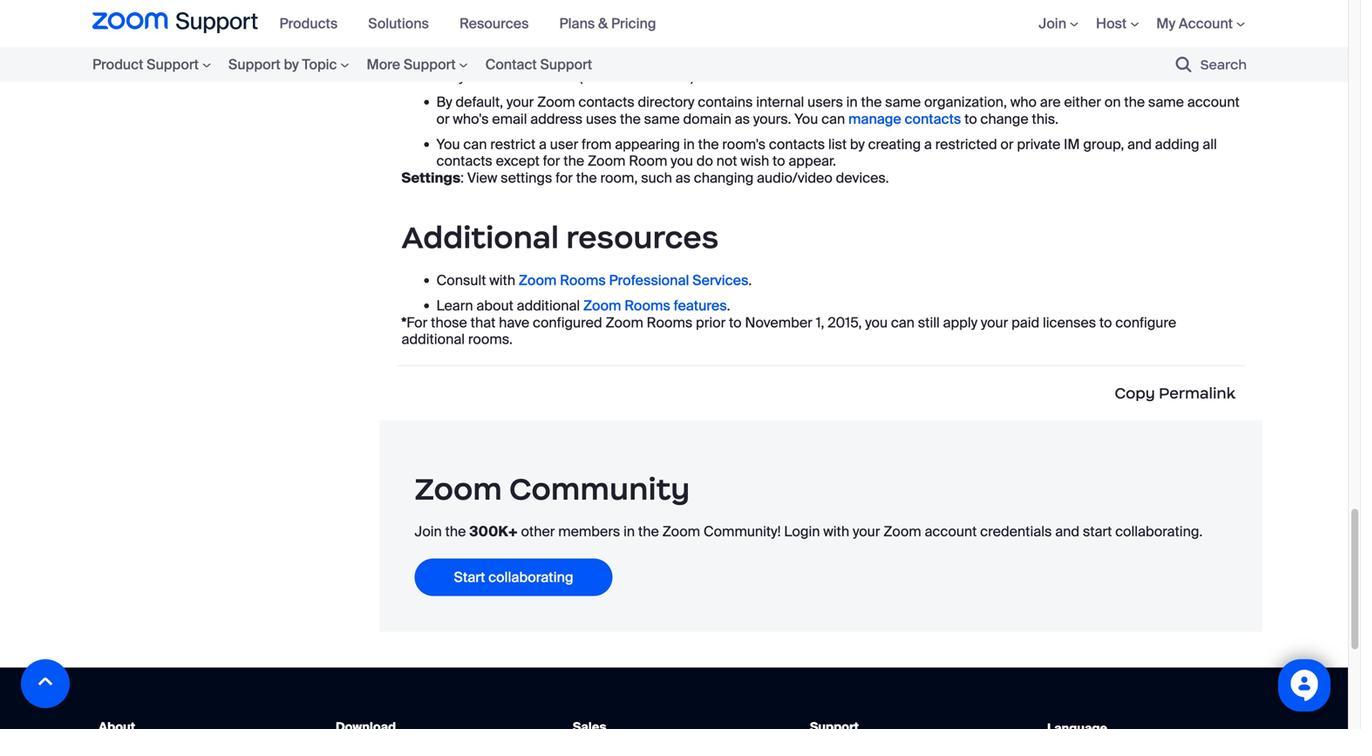 Task type: vqa. For each thing, say whether or not it's contained in the screenshot.
Arrow Up "image"
no



Task type: describe. For each thing, give the bounding box(es) containing it.
you can restrict a user from appearing in the room's contacts list by creating a restricted or private im group, and adding all contacts except for the zoom room you do not wish to appear.
[[437, 135, 1218, 170]]

contacts up restricted
[[905, 110, 962, 128]]

you inside consult with zoom rooms professional services . learn about additional zoom rooms features . * for those that have configured zoom rooms prior to november 1, 2015, you can still apply your paid licenses to configure additional rooms.
[[866, 313, 888, 332]]

search button
[[1151, 47, 1256, 82]]

start inside phone : call a phone number using zoom phone. to use this feature, you must assign a zoom phone license to the room . contacts : view contacts and start an instant meeting .
[[593, 42, 622, 60]]

other
[[521, 523, 555, 541]]

. left account
[[1169, 17, 1172, 35]]

settings : view settings for the room, such as changing audio/video devices.
[[402, 169, 889, 187]]

account
[[1179, 14, 1233, 33]]

1 horizontal spatial start
[[1083, 523, 1112, 541]]

login
[[784, 523, 820, 541]]

zoom rooms features link
[[584, 297, 727, 315]]

and inside phone : call a phone number using zoom phone. to use this feature, you must assign a zoom phone license to the room . contacts : view contacts and start an instant meeting .
[[565, 42, 589, 60]]

zoom inside by default, your zoom contacts directory contains internal users in the same organization, who are either on the same account or who's email address uses the same domain as yours. you can
[[537, 93, 575, 111]]

contacts inside by default, your zoom contacts directory contains internal users in the same organization, who are either on the same account or who's email address uses the same domain as yours. you can
[[579, 93, 635, 111]]

more
[[367, 55, 400, 74]]

the left 300k+
[[445, 523, 466, 541]]

in right shown
[[767, 68, 778, 86]]

adding
[[1156, 135, 1200, 154]]

1 vertical spatial account
[[925, 523, 977, 541]]

prior
[[696, 313, 726, 332]]

rooms up configured
[[560, 271, 606, 290]]

shown
[[722, 68, 763, 86]]

0 vertical spatial internal
[[469, 68, 517, 86]]

product support link
[[92, 53, 220, 76]]

and inside you can restrict a user from appearing in the room's contacts list by creating a restricted or private im group, and adding all contacts except for the zoom room you do not wish to appear.
[[1128, 135, 1152, 154]]

start an instant meeting link
[[593, 42, 746, 60]]

professional
[[609, 271, 689, 290]]

the down domain
[[698, 135, 719, 154]]

in right members at left bottom
[[624, 523, 635, 541]]

1,
[[816, 313, 825, 332]]

only
[[437, 68, 465, 86]]

to right prior
[[729, 313, 742, 332]]

consult
[[437, 271, 486, 290]]

0 horizontal spatial room
[[806, 68, 840, 86]]

list
[[829, 135, 847, 154]]

yours.
[[754, 110, 792, 128]]

call
[[453, 17, 477, 35]]

search
[[1201, 56, 1247, 73]]

support for more support
[[404, 55, 456, 74]]

directory
[[638, 93, 695, 111]]

products
[[280, 14, 338, 33]]

you inside you can restrict a user from appearing in the room's contacts list by creating a restricted or private im group, and adding all contacts except for the zoom room you do not wish to appear.
[[437, 135, 460, 154]]

audio/video
[[757, 169, 833, 187]]

who
[[1011, 93, 1037, 111]]

room inside phone : call a phone number using zoom phone. to use this feature, you must assign a zoom phone license to the room . contacts : view contacts and start an instant meeting .
[[1134, 17, 1169, 35]]

assign
[[902, 17, 944, 35]]

by
[[437, 93, 452, 111]]

private
[[1017, 135, 1061, 154]]

on
[[1105, 93, 1121, 111]]

to left configure
[[1100, 313, 1113, 332]]

email
[[492, 110, 527, 128]]

contact support link
[[477, 53, 601, 76]]

settings
[[402, 169, 461, 187]]

community
[[509, 470, 690, 508]]

instant
[[645, 42, 689, 60]]

contacts up audio/video
[[769, 135, 825, 154]]

the down address
[[564, 152, 585, 170]]

change
[[981, 110, 1029, 128]]

creating
[[869, 135, 921, 154]]

for down user on the top left
[[556, 169, 573, 187]]

only internal contacts ( users and rooms ) are shown in the room controller.
[[437, 68, 910, 86]]

0 horizontal spatial additional
[[402, 330, 465, 349]]

domain
[[683, 110, 732, 128]]

contacts down the who's
[[437, 152, 493, 170]]

support for product support
[[147, 55, 199, 74]]

the down phone : call a phone number using zoom phone. to use this feature, you must assign a zoom phone license to the room . contacts : view contacts and start an instant meeting .
[[781, 68, 802, 86]]

either
[[1065, 93, 1102, 111]]

plans & pricing link
[[560, 14, 669, 33]]

contacts inside phone : call a phone number using zoom phone. to use this feature, you must assign a zoom phone license to the room . contacts : view contacts and start an instant meeting .
[[506, 42, 562, 60]]

to inside you can restrict a user from appearing in the room's contacts list by creating a restricted or private im group, and adding all contacts except for the zoom room you do not wish to appear.
[[773, 152, 786, 170]]

support for contact support
[[540, 55, 593, 74]]

configured
[[533, 313, 602, 332]]

changing
[[694, 169, 754, 187]]

a right the "call"
[[480, 17, 488, 35]]

1 horizontal spatial same
[[886, 93, 921, 111]]

start collaborating
[[454, 568, 574, 586]]

consult with zoom rooms professional services . learn about additional zoom rooms features . * for those that have configured zoom rooms prior to november 1, 2015, you can still apply your paid licenses to configure additional rooms.
[[402, 271, 1177, 349]]

contains
[[698, 93, 753, 111]]

uses
[[586, 110, 617, 128]]

support by topic
[[228, 55, 337, 74]]

zoom inside you can restrict a user from appearing in the room's contacts list by creating a restricted or private im group, and adding all contacts except for the zoom room you do not wish to appear.
[[588, 152, 626, 170]]

paid licenses
[[1012, 313, 1097, 332]]

. down 'use'
[[746, 42, 749, 60]]

)
[[691, 68, 694, 86]]

do
[[697, 152, 713, 170]]

rooms left prior
[[647, 313, 693, 332]]

. right prior
[[727, 297, 731, 315]]

1 horizontal spatial with
[[824, 523, 850, 541]]

4 heading from the left
[[810, 720, 1013, 729]]

can inside by default, your zoom contacts directory contains internal users in the same organization, who are either on the same account or who's email address uses the same domain as yours. you can
[[822, 110, 845, 128]]

to up restricted
[[965, 110, 978, 128]]

0 vertical spatial users
[[583, 68, 619, 86]]

to inside phone : call a phone number using zoom phone. to use this feature, you must assign a zoom phone license to the room . contacts : view contacts and start an instant meeting .
[[1094, 17, 1107, 35]]

the inside phone : call a phone number using zoom phone. to use this feature, you must assign a zoom phone license to the room . contacts : view contacts and start an instant meeting .
[[1110, 17, 1131, 35]]

im
[[1064, 135, 1080, 154]]

user
[[550, 135, 579, 154]]

in inside by default, your zoom contacts directory contains internal users in the same organization, who are either on the same account or who's email address uses the same domain as yours. you can
[[847, 93, 858, 111]]

product support
[[92, 55, 199, 74]]

room,
[[601, 169, 638, 187]]

not
[[717, 152, 738, 170]]

or inside you can restrict a user from appearing in the room's contacts list by creating a restricted or private im group, and adding all contacts except for the zoom room you do not wish to appear.
[[1001, 135, 1014, 154]]

appear.
[[789, 152, 836, 170]]

about
[[477, 297, 514, 315]]

contacts
[[402, 42, 466, 60]]

my account
[[1157, 14, 1233, 33]]

additional resources
[[402, 219, 719, 257]]

apply
[[943, 313, 978, 332]]

use
[[735, 17, 758, 35]]

2 phone from the left
[[1000, 17, 1041, 35]]

phone : call a phone number using zoom phone. to use this feature, you must assign a zoom phone license to the room . contacts : view contacts and start an instant meeting .
[[402, 17, 1172, 60]]

a left user on the top left
[[539, 135, 547, 154]]

have
[[499, 313, 530, 332]]

must
[[866, 17, 898, 35]]

except
[[496, 152, 540, 170]]

start collaborating link
[[415, 559, 613, 596]]

0 horizontal spatial are
[[698, 68, 718, 86]]

menu bar containing join
[[1013, 0, 1256, 47]]

a right 'assign'
[[947, 17, 955, 35]]

the right members at left bottom
[[638, 523, 659, 541]]

plans
[[560, 14, 595, 33]]

using
[[589, 17, 624, 35]]

or inside by default, your zoom contacts directory contains internal users in the same organization, who are either on the same account or who's email address uses the same domain as yours. you can
[[437, 110, 450, 128]]



Task type: locate. For each thing, give the bounding box(es) containing it.
can left still
[[891, 313, 915, 332]]

rooms down professional
[[625, 297, 671, 315]]

1 vertical spatial with
[[824, 523, 850, 541]]

: for call
[[446, 17, 449, 35]]

0 horizontal spatial join
[[415, 523, 442, 541]]

phone up contacts
[[402, 17, 446, 35]]

room up by default, your zoom contacts directory contains internal users in the same organization, who are either on the same account or who's email address uses the same domain as yours. you can
[[806, 68, 840, 86]]

1 horizontal spatial you
[[795, 110, 819, 128]]

1 vertical spatial you
[[671, 152, 694, 170]]

restricted
[[936, 135, 998, 154]]

you inside phone : call a phone number using zoom phone. to use this feature, you must assign a zoom phone license to the room . contacts : view contacts and start an instant meeting .
[[840, 17, 863, 35]]

those
[[431, 313, 467, 332]]

from
[[582, 135, 612, 154]]

1 vertical spatial additional
[[402, 330, 465, 349]]

wish
[[741, 152, 770, 170]]

assign a zoom phone license to the room link
[[902, 17, 1169, 35]]

contacts (
[[520, 68, 583, 86]]

november
[[745, 313, 813, 332]]

for inside you can restrict a user from appearing in the room's contacts list by creating a restricted or private im group, and adding all contacts except for the zoom room you do not wish to appear.
[[543, 152, 560, 170]]

services
[[693, 271, 749, 290]]

your
[[507, 93, 534, 111], [981, 313, 1009, 332], [853, 523, 881, 541]]

*
[[402, 313, 407, 332]]

you inside by default, your zoom contacts directory contains internal users in the same organization, who are either on the same account or who's email address uses the same domain as yours. you can
[[795, 110, 819, 128]]

solutions
[[368, 14, 429, 33]]

1 horizontal spatial :
[[461, 169, 464, 187]]

to
[[1094, 17, 1107, 35], [965, 110, 978, 128], [773, 152, 786, 170], [729, 313, 742, 332], [1100, 313, 1113, 332]]

are right )
[[698, 68, 718, 86]]

internal down shown
[[757, 93, 805, 111]]

you right 2015,
[[866, 313, 888, 332]]

the left room,
[[576, 169, 597, 187]]

:
[[446, 17, 449, 35], [466, 42, 469, 60], [461, 169, 464, 187]]

2 horizontal spatial your
[[981, 313, 1009, 332]]

0 horizontal spatial with
[[490, 271, 516, 290]]

support up by
[[404, 55, 456, 74]]

your down contact
[[507, 93, 534, 111]]

: for view
[[461, 169, 464, 187]]

support inside contact support link
[[540, 55, 593, 74]]

0 vertical spatial account
[[1188, 93, 1240, 111]]

zoom support image
[[92, 12, 258, 35]]

your right apply
[[981, 313, 1009, 332]]

host link
[[1097, 14, 1139, 33]]

more support link
[[358, 53, 477, 76]]

my account link
[[1157, 14, 1246, 33]]

with inside consult with zoom rooms professional services . learn about additional zoom rooms features . * for those that have configured zoom rooms prior to november 1, 2015, you can still apply your paid licenses to configure additional rooms.
[[490, 271, 516, 290]]

to right the "wish"
[[773, 152, 786, 170]]

1 horizontal spatial are
[[1040, 93, 1061, 111]]

you left must
[[840, 17, 863, 35]]

to right license
[[1094, 17, 1107, 35]]

0 horizontal spatial internal
[[469, 68, 517, 86]]

1 vertical spatial as
[[676, 169, 691, 187]]

and down 'an'
[[622, 68, 646, 86]]

2 vertical spatial you
[[866, 313, 888, 332]]

2 vertical spatial your
[[853, 523, 881, 541]]

join left 300k+
[[415, 523, 442, 541]]

or
[[437, 110, 450, 128], [1001, 135, 1014, 154]]

product
[[92, 55, 143, 74]]

1 horizontal spatial room
[[1134, 17, 1169, 35]]

room right host
[[1134, 17, 1169, 35]]

internal up the default,
[[469, 68, 517, 86]]

by right "list"
[[850, 135, 865, 154]]

1 horizontal spatial users
[[808, 93, 843, 111]]

same up adding at the right top
[[1149, 93, 1185, 111]]

resources
[[566, 219, 719, 257]]

additional down 'learn' on the top left of page
[[402, 330, 465, 349]]

phone.
[[669, 17, 713, 35]]

1 horizontal spatial phone
[[1000, 17, 1041, 35]]

in down controller.
[[847, 93, 858, 111]]

join for join the 300k+ other members in the zoom community! login with your zoom account credentials and start collaborating.
[[415, 523, 442, 541]]

plans & pricing
[[560, 14, 656, 33]]

support inside the more support link
[[404, 55, 456, 74]]

you down the who's
[[437, 135, 460, 154]]

manage
[[849, 110, 902, 128]]

in left do
[[684, 135, 695, 154]]

or left the who's
[[437, 110, 450, 128]]

join link
[[1039, 14, 1079, 33]]

menu bar containing products
[[271, 0, 678, 47]]

as
[[735, 110, 750, 128], [676, 169, 691, 187]]

1 horizontal spatial additional
[[517, 297, 580, 315]]

permalink
[[1159, 384, 1236, 403]]

1 horizontal spatial internal
[[757, 93, 805, 111]]

0 vertical spatial your
[[507, 93, 534, 111]]

0 horizontal spatial you
[[437, 135, 460, 154]]

0 vertical spatial start
[[593, 42, 622, 60]]

you left do
[[671, 152, 694, 170]]

heading
[[99, 720, 301, 729], [336, 720, 538, 729], [573, 720, 776, 729], [810, 720, 1013, 729]]

this
[[762, 17, 785, 35]]

0 vertical spatial join
[[1039, 14, 1067, 33]]

join
[[1039, 14, 1067, 33], [415, 523, 442, 541]]

0 vertical spatial you
[[795, 110, 819, 128]]

or down change
[[1001, 135, 1014, 154]]

who's
[[453, 110, 489, 128]]

learn
[[437, 297, 473, 315]]

by inside you can restrict a user from appearing in the room's contacts list by creating a restricted or private im group, and adding all contacts except for the zoom room you do not wish to appear.
[[850, 135, 865, 154]]

for
[[543, 152, 560, 170], [556, 169, 573, 187]]

2 vertical spatial :
[[461, 169, 464, 187]]

0 horizontal spatial same
[[644, 110, 680, 128]]

1 phone from the left
[[402, 17, 446, 35]]

start
[[593, 42, 622, 60], [1083, 523, 1112, 541]]

: left except
[[461, 169, 464, 187]]

and right credentials
[[1056, 523, 1080, 541]]

all
[[1203, 135, 1218, 154]]

users inside by default, your zoom contacts directory contains internal users in the same organization, who are either on the same account or who's email address uses the same domain as yours. you can
[[808, 93, 843, 111]]

0 horizontal spatial by
[[284, 55, 299, 74]]

&
[[598, 14, 608, 33]]

this.
[[1032, 110, 1059, 128]]

pricing
[[611, 14, 656, 33]]

additional
[[517, 297, 580, 315], [402, 330, 465, 349]]

. up november
[[749, 271, 752, 290]]

the right on on the right of page
[[1125, 93, 1145, 111]]

0 vertical spatial as
[[735, 110, 750, 128]]

additional right about
[[517, 297, 580, 315]]

2 horizontal spatial can
[[891, 313, 915, 332]]

devices.
[[836, 169, 889, 187]]

phone left license
[[1000, 17, 1041, 35]]

1 vertical spatial view
[[467, 169, 498, 187]]

you
[[795, 110, 819, 128], [437, 135, 460, 154]]

zoom rooms professional services link
[[519, 271, 749, 290]]

1 horizontal spatial by
[[850, 135, 865, 154]]

a right creating
[[925, 135, 932, 154]]

3 heading from the left
[[573, 720, 776, 729]]

credentials
[[981, 523, 1052, 541]]

1 vertical spatial room
[[806, 68, 840, 86]]

1 vertical spatial start
[[1083, 523, 1112, 541]]

my
[[1157, 14, 1176, 33]]

account
[[1188, 93, 1240, 111], [925, 523, 977, 541]]

additional
[[402, 219, 559, 257]]

for right except
[[543, 152, 560, 170]]

the
[[1110, 17, 1131, 35], [781, 68, 802, 86], [861, 93, 882, 111], [1125, 93, 1145, 111], [620, 110, 641, 128], [698, 135, 719, 154], [564, 152, 585, 170], [576, 169, 597, 187], [445, 523, 466, 541], [638, 523, 659, 541]]

with up about
[[490, 271, 516, 290]]

the down controller.
[[861, 93, 882, 111]]

0 vertical spatial by
[[284, 55, 299, 74]]

0 horizontal spatial as
[[676, 169, 691, 187]]

join the 300k+ other members in the zoom community! login with your zoom account credentials and start collaborating.
[[415, 523, 1203, 541]]

0 horizontal spatial your
[[507, 93, 534, 111]]

start
[[454, 568, 485, 586]]

0 horizontal spatial you
[[671, 152, 694, 170]]

the left my
[[1110, 17, 1131, 35]]

1 horizontal spatial as
[[735, 110, 750, 128]]

by left topic
[[284, 55, 299, 74]]

as inside by default, your zoom contacts directory contains internal users in the same organization, who are either on the same account or who's email address uses the same domain as yours. you can
[[735, 110, 750, 128]]

in inside you can restrict a user from appearing in the room's contacts list by creating a restricted or private im group, and adding all contacts except for the zoom room you do not wish to appear.
[[684, 135, 695, 154]]

and down the plans
[[565, 42, 589, 60]]

1 horizontal spatial account
[[1188, 93, 1240, 111]]

: down the "call"
[[466, 42, 469, 60]]

your inside by default, your zoom contacts directory contains internal users in the same organization, who are either on the same account or who's email address uses the same domain as yours. you can
[[507, 93, 534, 111]]

1 vertical spatial are
[[1040, 93, 1061, 111]]

are right who
[[1040, 93, 1061, 111]]

support inside product support link
[[147, 55, 199, 74]]

join for join
[[1039, 14, 1067, 33]]

support down zoom support image
[[147, 55, 199, 74]]

more support
[[367, 55, 456, 74]]

2 heading from the left
[[336, 720, 538, 729]]

: left the "call"
[[446, 17, 449, 35]]

0 vertical spatial you
[[840, 17, 863, 35]]

1 vertical spatial can
[[464, 135, 487, 154]]

rooms link
[[650, 68, 691, 86]]

account inside by default, your zoom contacts directory contains internal users in the same organization, who are either on the same account or who's email address uses the same domain as yours. you can
[[1188, 93, 1240, 111]]

the right uses
[[620, 110, 641, 128]]

can up "list"
[[822, 110, 845, 128]]

room
[[1134, 17, 1169, 35], [806, 68, 840, 86]]

1 horizontal spatial can
[[822, 110, 845, 128]]

1 horizontal spatial join
[[1039, 14, 1067, 33]]

you right yours.
[[795, 110, 819, 128]]

users up uses
[[583, 68, 619, 86]]

menu bar
[[271, 0, 678, 47], [1013, 0, 1256, 47], [92, 47, 654, 82]]

0 vertical spatial with
[[490, 271, 516, 290]]

meeting
[[692, 42, 746, 60]]

1 horizontal spatial or
[[1001, 135, 1014, 154]]

1 vertical spatial or
[[1001, 135, 1014, 154]]

as up 'room's'
[[735, 110, 750, 128]]

2 horizontal spatial you
[[866, 313, 888, 332]]

zoom community
[[415, 470, 690, 508]]

contacts down users link
[[579, 93, 635, 111]]

collaborating
[[489, 568, 574, 586]]

contact
[[486, 55, 537, 74]]

1 vertical spatial internal
[[757, 93, 805, 111]]

view inside phone : call a phone number using zoom phone. to use this feature, you must assign a zoom phone license to the room . contacts : view contacts and start an instant meeting .
[[472, 42, 502, 60]]

0 vertical spatial or
[[437, 110, 450, 128]]

for
[[407, 313, 428, 332]]

2 support from the left
[[228, 55, 281, 74]]

start down using
[[593, 42, 622, 60]]

same up appearing
[[644, 110, 680, 128]]

can inside you can restrict a user from appearing in the room's contacts list by creating a restricted or private im group, and adding all contacts except for the zoom room you do not wish to appear.
[[464, 135, 487, 154]]

view
[[472, 42, 502, 60], [467, 169, 498, 187]]

1 vertical spatial users
[[808, 93, 843, 111]]

support by topic link
[[220, 53, 358, 76]]

that
[[471, 313, 496, 332]]

1 horizontal spatial you
[[840, 17, 863, 35]]

settings
[[501, 169, 553, 187]]

same
[[886, 93, 921, 111], [1149, 93, 1185, 111], [644, 110, 680, 128]]

0 horizontal spatial start
[[593, 42, 622, 60]]

1 heading from the left
[[99, 720, 301, 729]]

restrict
[[490, 135, 536, 154]]

your right login
[[853, 523, 881, 541]]

1 support from the left
[[147, 55, 199, 74]]

1 vertical spatial you
[[437, 135, 460, 154]]

0 horizontal spatial account
[[925, 523, 977, 541]]

0 vertical spatial are
[[698, 68, 718, 86]]

0 horizontal spatial or
[[437, 110, 450, 128]]

host
[[1097, 14, 1127, 33]]

join left host
[[1039, 14, 1067, 33]]

users link
[[583, 68, 619, 86]]

0 vertical spatial :
[[446, 17, 449, 35]]

by default, your zoom contacts directory contains internal users in the same organization, who are either on the same account or who's email address uses the same domain as yours. you can
[[437, 93, 1240, 128]]

your inside consult with zoom rooms professional services . learn about additional zoom rooms features . * for those that have configured zoom rooms prior to november 1, 2015, you can still apply your paid licenses to configure additional rooms.
[[981, 313, 1009, 332]]

manage contacts link
[[849, 110, 962, 128]]

still
[[918, 313, 940, 332]]

4 support from the left
[[540, 55, 593, 74]]

start left collaborating.
[[1083, 523, 1112, 541]]

0 horizontal spatial phone
[[402, 17, 446, 35]]

join inside menu bar
[[1039, 14, 1067, 33]]

copy permalink button
[[1110, 375, 1241, 412]]

with right login
[[824, 523, 850, 541]]

same down controller.
[[886, 93, 921, 111]]

can down the who's
[[464, 135, 487, 154]]

1 vertical spatial by
[[850, 135, 865, 154]]

with
[[490, 271, 516, 290], [824, 523, 850, 541]]

account down search
[[1188, 93, 1240, 111]]

are inside by default, your zoom contacts directory contains internal users in the same organization, who are either on the same account or who's email address uses the same domain as yours. you can
[[1040, 93, 1061, 111]]

collaborating.
[[1116, 523, 1203, 541]]

contacts up contacts (
[[506, 42, 562, 60]]

0 horizontal spatial users
[[583, 68, 619, 86]]

1 vertical spatial join
[[415, 523, 442, 541]]

0 horizontal spatial :
[[446, 17, 449, 35]]

0 vertical spatial room
[[1134, 17, 1169, 35]]

0 vertical spatial can
[[822, 110, 845, 128]]

resources link
[[460, 14, 542, 33]]

you inside you can restrict a user from appearing in the room's contacts list by creating a restricted or private im group, and adding all contacts except for the zoom room you do not wish to appear.
[[671, 152, 694, 170]]

rooms
[[650, 68, 691, 86]]

0 vertical spatial view
[[472, 42, 502, 60]]

view left settings
[[467, 169, 498, 187]]

search image
[[1176, 57, 1192, 72], [1176, 57, 1192, 72]]

support down number
[[540, 55, 593, 74]]

appearing
[[615, 135, 680, 154]]

view down resources
[[472, 42, 502, 60]]

2 horizontal spatial same
[[1149, 93, 1185, 111]]

organization,
[[925, 93, 1008, 111]]

contact support
[[486, 55, 593, 74]]

can inside consult with zoom rooms professional services . learn about additional zoom rooms features . * for those that have configured zoom rooms prior to november 1, 2015, you can still apply your paid licenses to configure additional rooms.
[[891, 313, 915, 332]]

menu bar containing product support
[[92, 47, 654, 82]]

and right group,
[[1128, 135, 1152, 154]]

users up "list"
[[808, 93, 843, 111]]

0 horizontal spatial can
[[464, 135, 487, 154]]

1 horizontal spatial your
[[853, 523, 881, 541]]

2 horizontal spatial :
[[466, 42, 469, 60]]

support left topic
[[228, 55, 281, 74]]

members
[[558, 523, 621, 541]]

0 vertical spatial additional
[[517, 297, 580, 315]]

3 support from the left
[[404, 55, 456, 74]]

as right such
[[676, 169, 691, 187]]

zoom
[[627, 17, 665, 35], [958, 17, 996, 35], [537, 93, 575, 111], [588, 152, 626, 170], [519, 271, 557, 290], [584, 297, 622, 315], [606, 313, 644, 332], [415, 470, 502, 508], [663, 523, 701, 541], [884, 523, 922, 541]]

internal inside by default, your zoom contacts directory contains internal users in the same organization, who are either on the same account or who's email address uses the same domain as yours. you can
[[757, 93, 805, 111]]

account left credentials
[[925, 523, 977, 541]]

1 vertical spatial :
[[466, 42, 469, 60]]

1 vertical spatial your
[[981, 313, 1009, 332]]

2 vertical spatial can
[[891, 313, 915, 332]]



